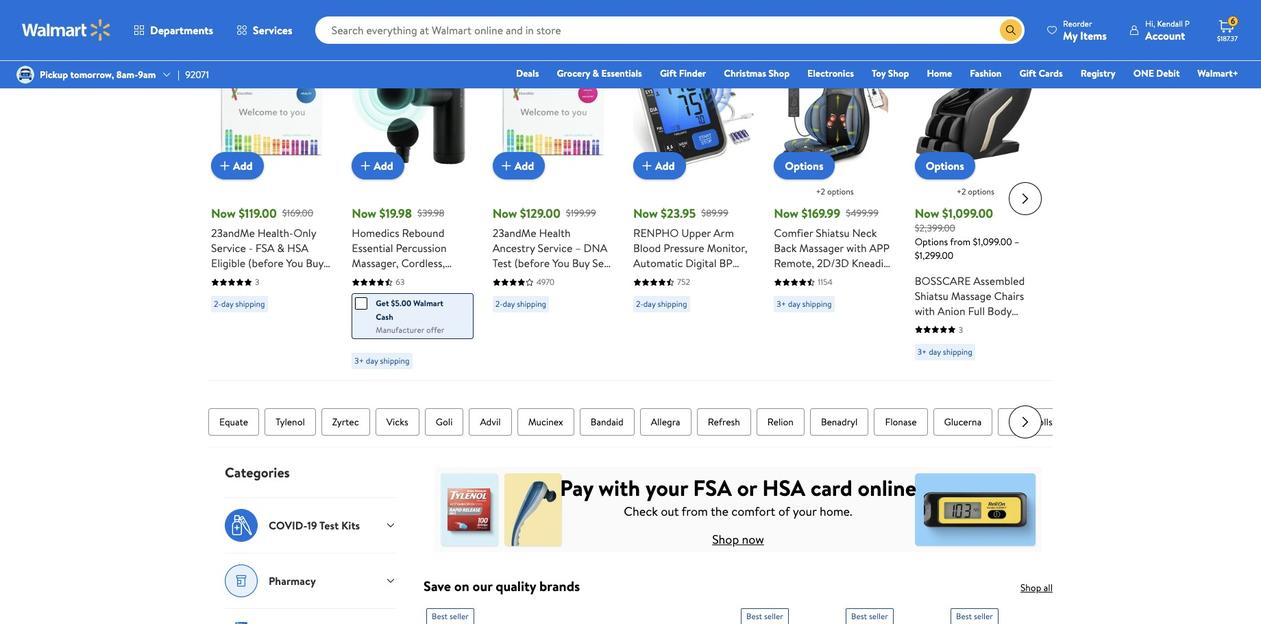Task type: describe. For each thing, give the bounding box(es) containing it.
vicks
[[386, 416, 408, 429]]

for
[[633, 331, 648, 346]]

day down manufacturer
[[366, 355, 378, 367]]

get
[[376, 298, 389, 309]]

add for now $19.98
[[374, 158, 393, 174]]

now $129.00 $199.99 23andme health ancestry service – dna test (before you buy see important test info below)
[[493, 205, 610, 301]]

1 horizontal spatial your
[[793, 503, 817, 520]]

kendall
[[1158, 17, 1183, 29]]

toy shop link
[[866, 66, 916, 81]]

Search search field
[[315, 16, 1025, 44]]

add button for now $129.00
[[493, 152, 545, 180]]

3+ for now $19.98
[[355, 355, 364, 367]]

from inside pay with your fsa or hsa card online check out from the comfort of your home.
[[682, 503, 708, 520]]

health-
[[258, 226, 294, 241]]

add to cart image for now $19.98
[[357, 158, 374, 174]]

1 horizontal spatial home
[[927, 67, 952, 80]]

shop left now
[[712, 531, 739, 548]]

kits
[[341, 518, 360, 533]]

test inside dropdown button
[[320, 518, 339, 533]]

cuff,
[[663, 301, 686, 316]]

one debit
[[1134, 67, 1180, 80]]

8am-
[[116, 68, 138, 82]]

below)
[[211, 286, 244, 301]]

shipping down the eligible
[[236, 298, 265, 310]]

1 horizontal spatial 3+
[[777, 298, 786, 310]]

add to favorites list, homedics rebound essential percussion massager, cordless, rechargeable image
[[452, 53, 468, 70]]

cuffs
[[633, 286, 660, 301]]

pickup tomorrow, 8am-9am
[[40, 68, 156, 82]]

| 92071
[[178, 68, 209, 82]]

relion link
[[757, 409, 805, 436]]

0 horizontal spatial your
[[646, 473, 688, 503]]

now for $1,099.00
[[915, 205, 940, 222]]

you inside now $129.00 $199.99 23andme health ancestry service – dna test (before you buy see important test info below)
[[553, 256, 570, 271]]

fsa inside the now $119.00 $169.00 23andme health-only service - fsa & hsa eligible (before you buy see important test info below)
[[256, 241, 275, 256]]

upper
[[682, 226, 711, 241]]

|
[[178, 68, 180, 82]]

1154
[[818, 277, 833, 288]]

product group containing now $23.95
[[633, 20, 755, 375]]

2
[[633, 316, 639, 331]]

23andme for $129.00
[[493, 226, 537, 241]]

digital
[[686, 256, 717, 271]]

essential
[[352, 241, 393, 256]]

massage inside "bosscare assembled shiatsu massage chairs with anion full body recliner sl-track, thai stretch black"
[[951, 289, 992, 304]]

buy inside now $129.00 $199.99 23andme health ancestry service – dna test (before you buy see important test info below)
[[572, 256, 590, 271]]

ancestry
[[493, 241, 535, 256]]

deal for now $129.00
[[498, 27, 514, 39]]

test down health
[[543, 271, 562, 286]]

2 best seller from the left
[[747, 611, 784, 623]]

shop left "all"
[[1021, 582, 1042, 595]]

2d/3d
[[817, 256, 849, 271]]

grocery & essentials
[[557, 67, 642, 80]]

compression
[[815, 286, 877, 301]]

752
[[677, 277, 690, 288]]

day down recliner
[[929, 346, 941, 358]]

4 add button from the left
[[633, 152, 686, 180]]

with inside now $169.99 $499.99 comfier shiatsu neck back massager with app remote, 2d/3d kneading massage chair pad, heating compression seat cushion massagers, ideal gifts
[[847, 241, 867, 256]]

add to favorites list, bosscare assembled shiatsu massage chairs with anion full body recliner sl-track, thai stretch black image
[[1015, 53, 1031, 70]]

now for $23.95
[[633, 205, 658, 222]]

$19.98
[[379, 205, 412, 222]]

service for $129.00
[[538, 241, 573, 256]]

shop right toy
[[888, 67, 909, 80]]

office
[[682, 331, 713, 346]]

bosscare assembled shiatsu massage chairs with anion full body recliner sl-track, thai stretch black
[[915, 273, 1025, 349]]

shiatsu inside "bosscare assembled shiatsu massage chairs with anion full body recliner sl-track, thai stretch black"
[[915, 289, 949, 304]]

4 seller from the left
[[974, 611, 993, 623]]

gift finder
[[660, 67, 706, 80]]

renpho upper arm blood pressure monitor, automatic digital bp machine blood pressure cuffs with speaker, extra large cuff, lcd display, 2 users, 240 recordings for home office travel parents pregnancy image
[[633, 47, 755, 169]]

check
[[624, 503, 658, 520]]

dna
[[584, 241, 608, 256]]

with inside pay with your fsa or hsa card online check out from the comfort of your home.
[[599, 473, 641, 503]]

home link
[[921, 66, 959, 81]]

eligible
[[211, 256, 246, 271]]

cordless,
[[401, 256, 445, 271]]

6
[[1231, 15, 1236, 27]]

glucerna
[[944, 416, 982, 429]]

flonase link
[[874, 409, 928, 436]]

relion
[[768, 416, 794, 429]]

1 seller from the left
[[450, 611, 469, 623]]

quality
[[496, 577, 536, 596]]

$2,399.00
[[915, 222, 956, 235]]

product group containing now $19.98
[[352, 20, 474, 375]]

0 horizontal spatial blood
[[633, 241, 661, 256]]

display,
[[713, 301, 749, 316]]

chairs
[[994, 289, 1025, 304]]

info inside the now $119.00 $169.00 23andme health-only service - fsa & hsa eligible (before you buy see important test info below)
[[303, 271, 322, 286]]

1 +2 options from the left
[[816, 186, 854, 198]]

chair
[[817, 271, 843, 286]]

or
[[737, 473, 757, 503]]

homedics
[[352, 226, 399, 241]]

save on our quality brands
[[424, 577, 580, 596]]

4 best from the left
[[956, 611, 972, 623]]

extra
[[728, 286, 753, 301]]

add to cart image for renpho upper arm blood pressure monitor, automatic digital bp machine blood pressure cuffs with speaker, extra large cuff, lcd display, 2 users, 240 recordings for home office travel parents pregnancy image
[[639, 158, 655, 174]]

3+ day shipping for now $1,099.00
[[918, 346, 973, 358]]

homedics rebound essential percussion massager, cordless, rechargeable image
[[352, 47, 474, 169]]

gift for gift finder
[[660, 67, 677, 80]]

shiatsu inside now $169.99 $499.99 comfier shiatsu neck back massager with app remote, 2d/3d kneading massage chair pad, heating compression seat cushion massagers, ideal gifts
[[816, 226, 850, 241]]

pay with your fsa or hsa card online. check out from the comfort of your home.  shop now. image
[[435, 468, 1042, 553]]

3 seller from the left
[[869, 611, 888, 623]]

next slide for product carousel list image
[[1009, 182, 1042, 215]]

shipping down manufacturer
[[380, 355, 410, 367]]

see inside the now $119.00 $169.00 23andme health-only service - fsa & hsa eligible (before you buy see important test info below)
[[211, 271, 229, 286]]

info inside now $129.00 $199.99 23andme health ancestry service – dna test (before you buy see important test info below)
[[564, 271, 583, 286]]

services
[[253, 23, 293, 38]]

only
[[294, 226, 316, 241]]

63
[[396, 277, 405, 288]]

walmart image
[[22, 19, 111, 41]]

shipping up 240
[[658, 298, 687, 310]]

23andme for $119.00
[[211, 226, 255, 241]]

Get $5.00 Walmart Cash checkbox
[[355, 298, 368, 310]]

add button for now $19.98
[[352, 152, 404, 180]]

add button for now $119.00
[[211, 152, 264, 180]]

add for now $129.00
[[515, 158, 534, 174]]

– inside now $129.00 $199.99 23andme health ancestry service – dna test (before you buy see important test info below)
[[575, 241, 581, 256]]

now for $19.98
[[352, 205, 377, 222]]

1 vertical spatial blood
[[676, 271, 704, 286]]

$39.98
[[418, 206, 445, 220]]

goli link
[[425, 409, 464, 436]]

dr. scholls link
[[998, 409, 1064, 436]]

2 +2 from the left
[[957, 186, 966, 198]]

shipping down "4970"
[[517, 298, 547, 310]]

dr. scholls
[[1009, 416, 1053, 429]]

product group containing now $169.99
[[774, 20, 896, 375]]

now $1,099.00 $2,399.00 options from $1,099.00 – $1,299.00
[[915, 205, 1020, 262]]

lcd
[[689, 301, 710, 316]]

debit
[[1157, 67, 1180, 80]]

bp
[[719, 256, 733, 271]]

massage inside now $169.99 $499.99 comfier shiatsu neck back massager with app remote, 2d/3d kneading massage chair pad, heating compression seat cushion massagers, ideal gifts
[[774, 271, 815, 286]]

parents
[[633, 346, 669, 362]]

day down the eligible
[[221, 298, 234, 310]]

benadryl link
[[810, 409, 869, 436]]

2 best from the left
[[747, 611, 762, 623]]

test up below) at the left of the page
[[493, 256, 512, 271]]

hsa inside the now $119.00 $169.00 23andme health-only service - fsa & hsa eligible (before you buy see important test info below)
[[287, 241, 309, 256]]

1 +2 from the left
[[816, 186, 826, 198]]

3 2-day shipping from the left
[[636, 298, 687, 310]]

bosscare
[[915, 273, 971, 289]]

6 $187.37
[[1218, 15, 1238, 43]]

tylenol link
[[265, 409, 316, 436]]

manufacturer
[[376, 325, 425, 336]]

offer
[[426, 325, 445, 336]]

options link for the comfier shiatsu neck back massager with app remote, 2d/3d kneading massage chair pad, heating compression seat cushion massagers, ideal gifts image
[[774, 152, 835, 180]]

christmas
[[724, 67, 766, 80]]

1 vertical spatial 3
[[959, 324, 963, 336]]

pad,
[[845, 271, 866, 286]]

below)
[[493, 286, 524, 301]]

add to favorites list, renpho upper arm blood pressure monitor, automatic digital bp machine blood pressure cuffs with speaker, extra large cuff, lcd display, 2 users, 240 recordings for home office travel parents pregnancy image
[[733, 53, 750, 70]]

hsa inside pay with your fsa or hsa card online check out from the comfort of your home.
[[763, 473, 806, 503]]

renpho
[[633, 226, 679, 241]]

options for the comfier shiatsu neck back massager with app remote, 2d/3d kneading massage chair pad, heating compression seat cushion massagers, ideal gifts image
[[785, 159, 824, 174]]

4 best seller from the left
[[956, 611, 993, 623]]

massager
[[800, 241, 844, 256]]

deals link
[[510, 66, 545, 81]]

2-day shipping for $129.00
[[495, 298, 547, 310]]

app
[[870, 241, 890, 256]]

options inside now $1,099.00 $2,399.00 options from $1,099.00 – $1,299.00
[[915, 235, 948, 249]]

23andme health-only service - fsa & hsa eligible (before you buy see important test info below) image
[[211, 47, 333, 169]]

3+ for now $1,099.00
[[918, 346, 927, 358]]

shop now link
[[712, 531, 764, 548]]

0 vertical spatial pressure
[[664, 241, 704, 256]]

4 add from the left
[[655, 158, 675, 174]]

covid-
[[269, 518, 307, 533]]

pay with your fsa or hsa card online check out from the comfort of your home.
[[560, 473, 917, 520]]



Task type: locate. For each thing, give the bounding box(es) containing it.
1 horizontal spatial add to cart image
[[639, 158, 655, 174]]

bosscare assembled shiatsu massage chairs with anion full body recliner sl-track, thai stretch black image
[[915, 47, 1037, 169]]

massage up the sl-
[[951, 289, 992, 304]]

fsa right -
[[256, 241, 275, 256]]

2 2-day shipping from the left
[[495, 298, 547, 310]]

now up homedics
[[352, 205, 377, 222]]

0 horizontal spatial add to cart image
[[498, 158, 515, 174]]

2-day shipping up users,
[[636, 298, 687, 310]]

0 horizontal spatial 23andme
[[211, 226, 255, 241]]

2 info from the left
[[564, 271, 583, 286]]

0 vertical spatial hsa
[[287, 241, 309, 256]]

comfier shiatsu neck back massager with app remote, 2d/3d kneading massage chair pad, heating compression seat cushion massagers, ideal gifts image
[[774, 47, 896, 169]]

you
[[286, 256, 303, 271], [553, 256, 570, 271]]

1 best seller from the left
[[432, 611, 469, 623]]

3 add from the left
[[515, 158, 534, 174]]

23andme down $129.00
[[493, 226, 537, 241]]

1 vertical spatial $1,099.00
[[973, 235, 1012, 249]]

shiatsu down $169.99
[[816, 226, 850, 241]]

0 horizontal spatial info
[[303, 271, 322, 286]]

important
[[231, 271, 279, 286], [493, 271, 540, 286]]

1 best from the left
[[432, 611, 448, 623]]

cards
[[1039, 67, 1063, 80]]

3
[[255, 277, 259, 288], [959, 324, 963, 336]]

now inside the now $19.98 $39.98 homedics rebound essential percussion massager, cordless, rechargeable
[[352, 205, 377, 222]]

shipping
[[236, 298, 265, 310], [517, 298, 547, 310], [658, 298, 687, 310], [802, 298, 832, 310], [943, 346, 973, 358], [380, 355, 410, 367]]

day down ancestry
[[503, 298, 515, 310]]

day up ideal
[[788, 298, 801, 310]]

massage left 1154
[[774, 271, 815, 286]]

1 vertical spatial from
[[682, 503, 708, 520]]

now inside now $23.95 $89.99 renpho upper arm blood pressure monitor, automatic digital bp machine blood pressure cuffs with speaker, extra large cuff, lcd display, 2 users, 240 recordings for home office travel parents pregnancy
[[633, 205, 658, 222]]

important inside the now $119.00 $169.00 23andme health-only service - fsa & hsa eligible (before you buy see important test info below)
[[231, 271, 279, 286]]

recliner
[[915, 319, 954, 334]]

1 add button from the left
[[211, 152, 264, 180]]

1 horizontal spatial add to cart image
[[357, 158, 374, 174]]

2 add from the left
[[374, 158, 393, 174]]

registry
[[1081, 67, 1116, 80]]

2 you from the left
[[553, 256, 570, 271]]

test right 19
[[320, 518, 339, 533]]

important inside now $129.00 $199.99 23andme health ancestry service – dna test (before you buy see important test info below)
[[493, 271, 540, 286]]

2 seller from the left
[[764, 611, 784, 623]]

1 horizontal spatial options
[[968, 186, 995, 198]]

pharmacy
[[269, 574, 316, 589]]

2-day shipping down the eligible
[[214, 298, 265, 310]]

important down -
[[231, 271, 279, 286]]

2 options link from the left
[[915, 152, 975, 180]]

add to cart image
[[217, 158, 233, 174], [357, 158, 374, 174]]

3 best from the left
[[852, 611, 867, 623]]

one debit link
[[1128, 66, 1186, 81]]

you inside the now $119.00 $169.00 23andme health-only service - fsa & hsa eligible (before you buy see important test info below)
[[286, 256, 303, 271]]

from inside now $1,099.00 $2,399.00 options from $1,099.00 – $1,299.00
[[950, 235, 971, 249]]

blood
[[633, 241, 661, 256], [676, 271, 704, 286]]

2- for now $119.00
[[214, 298, 221, 310]]

hsa
[[287, 241, 309, 256], [763, 473, 806, 503]]

home right for
[[650, 331, 679, 346]]

1 gift from the left
[[660, 67, 677, 80]]

options link up $169.99
[[774, 152, 835, 180]]

1 horizontal spatial blood
[[676, 271, 704, 286]]

now up $1,299.00
[[915, 205, 940, 222]]

add to favorites list, 23andme health   ancestry service – dna test (before you buy see important test info below) image
[[592, 53, 609, 70]]

1 horizontal spatial +2 options
[[957, 186, 995, 198]]

2 gift from the left
[[1020, 67, 1037, 80]]

now $19.98 $39.98 homedics rebound essential percussion massager, cordless, rechargeable
[[352, 205, 447, 286]]

recordings
[[695, 316, 748, 331]]

+2 options up now $1,099.00 $2,399.00 options from $1,099.00 – $1,299.00
[[957, 186, 995, 198]]

1 horizontal spatial &
[[593, 67, 599, 80]]

– left dna
[[575, 241, 581, 256]]

4 product group from the left
[[633, 20, 755, 375]]

2 deal from the left
[[498, 27, 514, 39]]

0 horizontal spatial massage
[[774, 271, 815, 286]]

full
[[968, 304, 985, 319]]

1 horizontal spatial hsa
[[763, 473, 806, 503]]

gift for gift cards
[[1020, 67, 1037, 80]]

hsa down $169.00
[[287, 241, 309, 256]]

3 right below)
[[255, 277, 259, 288]]

1 horizontal spatial –
[[1015, 235, 1020, 249]]

0 horizontal spatial 3+ day shipping
[[355, 355, 410, 367]]

add
[[233, 158, 253, 174], [374, 158, 393, 174], [515, 158, 534, 174], [655, 158, 675, 174]]

fsa & hsa eligible items image
[[225, 621, 258, 625]]

pay
[[560, 473, 593, 503]]

– inside now $1,099.00 $2,399.00 options from $1,099.00 – $1,299.00
[[1015, 235, 1020, 249]]

gift left cards
[[1020, 67, 1037, 80]]

$169.00
[[282, 206, 313, 220]]

0 horizontal spatial hsa
[[287, 241, 309, 256]]

0 horizontal spatial shiatsu
[[816, 226, 850, 241]]

equate link
[[208, 409, 259, 436]]

service for $119.00
[[211, 241, 246, 256]]

Walmart Site-Wide search field
[[315, 16, 1025, 44]]

1 you from the left
[[286, 256, 303, 271]]

1 23andme from the left
[[211, 226, 255, 241]]

pressure up "752"
[[664, 241, 704, 256]]

manufacturer offer
[[376, 325, 445, 336]]

add button up $19.98
[[352, 152, 404, 180]]

240
[[674, 316, 693, 331]]

2 service from the left
[[538, 241, 573, 256]]

mucinex
[[528, 416, 563, 429]]

3+ up ideal
[[777, 298, 786, 310]]

1 horizontal spatial service
[[538, 241, 573, 256]]

$187.37
[[1218, 34, 1238, 43]]

add button
[[211, 152, 264, 180], [352, 152, 404, 180], [493, 152, 545, 180], [633, 152, 686, 180]]

6 now from the left
[[915, 205, 940, 222]]

1 horizontal spatial gift
[[1020, 67, 1037, 80]]

3 now from the left
[[493, 205, 517, 222]]

options link for bosscare assembled shiatsu massage chairs with anion full body recliner sl-track, thai stretch black image
[[915, 152, 975, 180]]

2- for now $129.00
[[495, 298, 503, 310]]

$119.00
[[239, 205, 277, 222]]

1 vertical spatial pressure
[[707, 271, 747, 286]]

1 deal from the left
[[357, 27, 374, 39]]

5 now from the left
[[774, 205, 799, 222]]

price
[[250, 27, 268, 39]]

3 down anion
[[959, 324, 963, 336]]

1 horizontal spatial buy
[[572, 256, 590, 271]]

gift left finder
[[660, 67, 677, 80]]

2 add to cart image from the left
[[639, 158, 655, 174]]

shiatsu up recliner
[[915, 289, 949, 304]]

0 horizontal spatial +2
[[816, 186, 826, 198]]

now inside now $169.99 $499.99 comfier shiatsu neck back massager with app remote, 2d/3d kneading massage chair pad, heating compression seat cushion massagers, ideal gifts
[[774, 205, 799, 222]]

1 horizontal spatial 2-
[[495, 298, 503, 310]]

my
[[1063, 28, 1078, 43]]

23andme up the eligible
[[211, 226, 255, 241]]

23andme health   ancestry service – dna test (before you buy see important test info below) image
[[493, 47, 614, 169]]

23andme inside now $129.00 $199.99 23andme health ancestry service – dna test (before you buy see important test info below)
[[493, 226, 537, 241]]

$499.99
[[846, 206, 879, 220]]

product group containing now $129.00
[[493, 20, 614, 375]]

0 horizontal spatial 3
[[255, 277, 259, 288]]

shipping up gifts
[[802, 298, 832, 310]]

options
[[827, 186, 854, 198], [968, 186, 995, 198]]

heating
[[774, 286, 812, 301]]

hsa right or
[[763, 473, 806, 503]]

0 vertical spatial blood
[[633, 241, 661, 256]]

now
[[742, 531, 764, 548]]

add to cart image for 23andme health   ancestry service – dna test (before you buy see important test info below) image
[[498, 158, 515, 174]]

0 horizontal spatial &
[[277, 241, 285, 256]]

get $5.00 walmart cash walmart plus, element
[[355, 297, 462, 325]]

0 horizontal spatial add to cart image
[[217, 158, 233, 174]]

1 vertical spatial hsa
[[763, 473, 806, 503]]

blood up lcd
[[676, 271, 704, 286]]

0 horizontal spatial buy
[[306, 256, 324, 271]]

service up "4970"
[[538, 241, 573, 256]]

2 horizontal spatial 3+
[[918, 346, 927, 358]]

2- down the eligible
[[214, 298, 221, 310]]

0 horizontal spatial +2 options
[[816, 186, 854, 198]]

2 (before from the left
[[514, 256, 550, 271]]

buy inside the now $119.00 $169.00 23andme health-only service - fsa & hsa eligible (before you buy see important test info below)
[[306, 256, 324, 271]]

info right "4970"
[[564, 271, 583, 286]]

0 horizontal spatial fsa
[[256, 241, 275, 256]]

(before down health-
[[248, 256, 284, 271]]

0 horizontal spatial important
[[231, 271, 279, 286]]

1 2- from the left
[[214, 298, 221, 310]]

with inside now $23.95 $89.99 renpho upper arm blood pressure monitor, automatic digital bp machine blood pressure cuffs with speaker, extra large cuff, lcd display, 2 users, 240 recordings for home office travel parents pregnancy
[[662, 286, 682, 301]]

back
[[774, 241, 797, 256]]

1 add to cart image from the left
[[217, 158, 233, 174]]

1 horizontal spatial (before
[[514, 256, 550, 271]]

$1,299.00
[[915, 249, 954, 262]]

0 horizontal spatial you
[[286, 256, 303, 271]]

2-day shipping for $119.00
[[214, 298, 265, 310]]

0 horizontal spatial 3+
[[355, 355, 364, 367]]

options up $2,399.00
[[926, 159, 965, 174]]

gifts
[[799, 316, 822, 331]]

0 vertical spatial shiatsu
[[816, 226, 850, 241]]

0 horizontal spatial 2-
[[214, 298, 221, 310]]

now
[[211, 205, 236, 222], [352, 205, 377, 222], [493, 205, 517, 222], [633, 205, 658, 222], [774, 205, 799, 222], [915, 205, 940, 222]]

options up $169.99
[[827, 186, 854, 198]]

fsa
[[256, 241, 275, 256], [693, 473, 732, 503]]

1 vertical spatial &
[[277, 241, 285, 256]]

save
[[424, 577, 451, 596]]

options link up $2,399.00
[[915, 152, 975, 180]]

add button up $129.00
[[493, 152, 545, 180]]

best
[[432, 611, 448, 623], [747, 611, 762, 623], [852, 611, 867, 623], [956, 611, 972, 623]]

neck
[[852, 226, 877, 241]]

6 product group from the left
[[915, 20, 1037, 375]]

1 buy from the left
[[306, 256, 324, 271]]

1 horizontal spatial options link
[[915, 152, 975, 180]]

1 horizontal spatial important
[[493, 271, 540, 286]]

buy down the $199.99
[[572, 256, 590, 271]]

1 2-day shipping from the left
[[214, 298, 265, 310]]

the
[[711, 503, 729, 520]]

2-day shipping down "4970"
[[495, 298, 547, 310]]

+2 options up $169.99
[[816, 186, 854, 198]]

with left anion
[[915, 304, 935, 319]]

2 product group from the left
[[352, 20, 474, 375]]

now inside now $1,099.00 $2,399.00 options from $1,099.00 – $1,299.00
[[915, 205, 940, 222]]

info down the only
[[303, 271, 322, 286]]

your right "of"
[[793, 503, 817, 520]]

1 info from the left
[[303, 271, 322, 286]]

+2 up $169.99
[[816, 186, 826, 198]]

with right pay
[[599, 473, 641, 503]]

with inside "bosscare assembled shiatsu massage chairs with anion full body recliner sl-track, thai stretch black"
[[915, 304, 935, 319]]

$1,099.00 up assembled
[[973, 235, 1012, 249]]

mucinex link
[[517, 409, 574, 436]]

3+ down the get $5.00 walmart cash checkbox
[[355, 355, 364, 367]]

& right grocery
[[593, 67, 599, 80]]

card
[[811, 473, 853, 503]]

2 now from the left
[[352, 205, 377, 222]]

add for now $119.00
[[233, 158, 253, 174]]

2-
[[214, 298, 221, 310], [495, 298, 503, 310], [636, 298, 644, 310]]

now up comfier
[[774, 205, 799, 222]]

23andme inside the now $119.00 $169.00 23andme health-only service - fsa & hsa eligible (before you buy see important test info below)
[[211, 226, 255, 241]]

deals
[[516, 67, 539, 80]]

1 vertical spatial massage
[[951, 289, 992, 304]]

goli
[[436, 416, 453, 429]]

$1,099.00
[[943, 205, 994, 222], [973, 235, 1012, 249]]

2 +2 options from the left
[[957, 186, 995, 198]]

1 horizontal spatial +2
[[957, 186, 966, 198]]

1 horizontal spatial 3
[[959, 324, 963, 336]]

walmart
[[413, 298, 444, 309]]

2 buy from the left
[[572, 256, 590, 271]]

0 vertical spatial &
[[593, 67, 599, 80]]

with right cuffs
[[662, 286, 682, 301]]

test inside the now $119.00 $169.00 23andme health-only service - fsa & hsa eligible (before you buy see important test info below)
[[281, 271, 300, 286]]

1 vertical spatial home
[[650, 331, 679, 346]]

0 vertical spatial 3
[[255, 277, 259, 288]]

grocery & essentials link
[[551, 66, 649, 81]]

2 options from the left
[[968, 186, 995, 198]]

0 horizontal spatial 2-day shipping
[[214, 298, 265, 310]]

3 product group from the left
[[493, 20, 614, 375]]

(before inside the now $119.00 $169.00 23andme health-only service - fsa & hsa eligible (before you buy see important test info below)
[[248, 256, 284, 271]]

2 horizontal spatial 3+ day shipping
[[918, 346, 973, 358]]

product group
[[211, 20, 333, 375], [352, 20, 474, 375], [493, 20, 614, 375], [633, 20, 755, 375], [774, 20, 896, 375], [915, 20, 1037, 375]]

now for $119.00
[[211, 205, 236, 222]]

0 vertical spatial fsa
[[256, 241, 275, 256]]

0 horizontal spatial service
[[211, 241, 246, 256]]

health
[[539, 226, 571, 241]]

0 horizontal spatial deal
[[357, 27, 374, 39]]

add button up $119.00
[[211, 152, 264, 180]]

2- down ancestry
[[495, 298, 503, 310]]

home left fashion
[[927, 67, 952, 80]]

add up $19.98
[[374, 158, 393, 174]]

add up $129.00
[[515, 158, 534, 174]]

assembled
[[974, 273, 1025, 289]]

(before
[[248, 256, 284, 271], [514, 256, 550, 271]]

buy down the only
[[306, 256, 324, 271]]

now inside the now $119.00 $169.00 23andme health-only service - fsa & hsa eligible (before you buy see important test info below)
[[211, 205, 236, 222]]

service inside the now $119.00 $169.00 23andme health-only service - fsa & hsa eligible (before you buy see important test info below)
[[211, 241, 246, 256]]

electronics
[[808, 67, 854, 80]]

3 2- from the left
[[636, 298, 644, 310]]

users,
[[642, 316, 671, 331]]

advil link
[[469, 409, 512, 436]]

from left the
[[682, 503, 708, 520]]

now for $129.00
[[493, 205, 517, 222]]

now for $169.99
[[774, 205, 799, 222]]

your left the
[[646, 473, 688, 503]]

see inside now $129.00 $199.99 23andme health ancestry service – dna test (before you buy see important test info below)
[[593, 256, 610, 271]]

& left the only
[[277, 241, 285, 256]]

fsa left or
[[693, 473, 732, 503]]

4970
[[537, 277, 555, 288]]

2 horizontal spatial 2-
[[636, 298, 644, 310]]

now up renpho
[[633, 205, 658, 222]]

glucerna link
[[933, 409, 993, 436]]

add to favorites list, 23andme health-only service - fsa & hsa eligible (before you buy see important test info below) image
[[311, 53, 327, 70]]

important down ancestry
[[493, 271, 540, 286]]

deal for now $19.98
[[357, 27, 374, 39]]

4 now from the left
[[633, 205, 658, 222]]

2 add to cart image from the left
[[357, 158, 374, 174]]

with left app
[[847, 241, 867, 256]]

gift cards
[[1020, 67, 1063, 80]]

3+ day shipping down manufacturer
[[355, 355, 410, 367]]

p
[[1185, 17, 1190, 29]]

3+ day shipping up gifts
[[777, 298, 832, 310]]

– up assembled
[[1015, 235, 1020, 249]]

options up bosscare
[[915, 235, 948, 249]]

options for bosscare assembled shiatsu massage chairs with anion full body recliner sl-track, thai stretch black image
[[926, 159, 965, 174]]

hi,
[[1146, 17, 1156, 29]]

add to favorites list, comfier shiatsu neck back massager with app remote, 2d/3d kneading massage chair pad, heating compression seat cushion massagers, ideal gifts image
[[874, 53, 890, 70]]

0 horizontal spatial home
[[650, 331, 679, 346]]

shop
[[769, 67, 790, 80], [888, 67, 909, 80], [712, 531, 739, 548], [1021, 582, 1042, 595]]

0 horizontal spatial see
[[211, 271, 229, 286]]

blood up machine
[[633, 241, 661, 256]]

1 options from the left
[[827, 186, 854, 198]]

& inside the now $119.00 $169.00 23andme health-only service - fsa & hsa eligible (before you buy see important test info below)
[[277, 241, 285, 256]]

add to cart image
[[498, 158, 515, 174], [639, 158, 655, 174]]

shop right the christmas
[[769, 67, 790, 80]]

product group containing now $1,099.00
[[915, 20, 1037, 375]]

walmart+
[[1198, 67, 1239, 80]]

home inside now $23.95 $89.99 renpho upper arm blood pressure monitor, automatic digital bp machine blood pressure cuffs with speaker, extra large cuff, lcd display, 2 users, 240 recordings for home office travel parents pregnancy
[[650, 331, 679, 346]]

electronics link
[[802, 66, 860, 81]]

1 vertical spatial shiatsu
[[915, 289, 949, 304]]

1 horizontal spatial info
[[564, 271, 583, 286]]

0 vertical spatial home
[[927, 67, 952, 80]]

1 horizontal spatial shiatsu
[[915, 289, 949, 304]]

online
[[858, 473, 917, 503]]

reduced
[[217, 27, 248, 39]]

vicks link
[[376, 409, 419, 436]]

you up "4970"
[[553, 256, 570, 271]]

0 horizontal spatial options link
[[774, 152, 835, 180]]

hi, kendall p account
[[1146, 17, 1190, 43]]

service left -
[[211, 241, 246, 256]]

2 horizontal spatial 2-day shipping
[[636, 298, 687, 310]]

2- up 2
[[636, 298, 644, 310]]

1 horizontal spatial massage
[[951, 289, 992, 304]]

shipping down the sl-
[[943, 346, 973, 358]]

0 horizontal spatial pressure
[[664, 241, 704, 256]]

search icon image
[[1006, 25, 1017, 36]]

0 vertical spatial massage
[[774, 271, 815, 286]]

service inside now $129.00 $199.99 23andme health ancestry service – dna test (before you buy see important test info below)
[[538, 241, 573, 256]]

1 horizontal spatial see
[[593, 256, 610, 271]]

travel
[[715, 331, 743, 346]]

1 options link from the left
[[774, 152, 835, 180]]

next slide for navpills list image
[[1009, 406, 1042, 439]]

now left $129.00
[[493, 205, 517, 222]]

1 add from the left
[[233, 158, 253, 174]]

1 horizontal spatial 3+ day shipping
[[777, 298, 832, 310]]

now inside now $129.00 $199.99 23andme health ancestry service – dna test (before you buy see important test info below)
[[493, 205, 517, 222]]

1 service from the left
[[211, 241, 246, 256]]

christmas shop link
[[718, 66, 796, 81]]

(before inside now $129.00 $199.99 23andme health ancestry service – dna test (before you buy see important test info below)
[[514, 256, 550, 271]]

1 vertical spatial fsa
[[693, 473, 732, 503]]

0 vertical spatial $1,099.00
[[943, 205, 994, 222]]

2 2- from the left
[[495, 298, 503, 310]]

shop all link
[[1021, 582, 1053, 595]]

add up $119.00
[[233, 158, 253, 174]]

0 horizontal spatial from
[[682, 503, 708, 520]]

1 horizontal spatial fsa
[[693, 473, 732, 503]]

2 important from the left
[[493, 271, 540, 286]]

body
[[988, 304, 1012, 319]]

you down the only
[[286, 256, 303, 271]]

covid-19 test kits button
[[225, 498, 396, 553]]

3+ day shipping for now $19.98
[[355, 355, 410, 367]]

2 add button from the left
[[352, 152, 404, 180]]

gift cards link
[[1014, 66, 1069, 81]]

add up $23.95
[[655, 158, 675, 174]]

1 now from the left
[[211, 205, 236, 222]]

1 add to cart image from the left
[[498, 158, 515, 174]]

product group containing now $119.00
[[211, 20, 333, 375]]

+2 up now $1,099.00 $2,399.00 options from $1,099.00 – $1,299.00
[[957, 186, 966, 198]]

add to cart image for now $119.00
[[217, 158, 233, 174]]

services button
[[225, 14, 304, 47]]

3+ down recliner
[[918, 346, 927, 358]]

2 23andme from the left
[[493, 226, 537, 241]]

1 horizontal spatial from
[[950, 235, 971, 249]]

3 add button from the left
[[493, 152, 545, 180]]

test down the only
[[281, 271, 300, 286]]

5 product group from the left
[[774, 20, 896, 375]]

pregnancy
[[672, 346, 722, 362]]

(before up "4970"
[[514, 256, 550, 271]]

1 horizontal spatial deal
[[498, 27, 514, 39]]

test
[[493, 256, 512, 271], [281, 271, 300, 286], [543, 271, 562, 286], [320, 518, 339, 533]]

now left $119.00
[[211, 205, 236, 222]]

seat
[[774, 301, 795, 316]]

1 horizontal spatial 23andme
[[493, 226, 537, 241]]

0 horizontal spatial options
[[827, 186, 854, 198]]

large
[[633, 301, 660, 316]]

scholls
[[1024, 416, 1053, 429]]

zyrtec link
[[321, 409, 370, 436]]

1 horizontal spatial 2-day shipping
[[495, 298, 547, 310]]

0 horizontal spatial gift
[[660, 67, 677, 80]]

day up users,
[[644, 298, 656, 310]]

1 product group from the left
[[211, 20, 333, 375]]

0 horizontal spatial –
[[575, 241, 581, 256]]

$169.99
[[802, 205, 841, 222]]

options up now $1,099.00 $2,399.00 options from $1,099.00 – $1,299.00
[[968, 186, 995, 198]]

0 vertical spatial from
[[950, 235, 971, 249]]

massagers,
[[839, 301, 891, 316]]

reduced price
[[217, 27, 268, 39]]

percussion
[[396, 241, 447, 256]]

day
[[221, 298, 234, 310], [503, 298, 515, 310], [644, 298, 656, 310], [788, 298, 801, 310], [929, 346, 941, 358], [366, 355, 378, 367]]

pressure down monitor,
[[707, 271, 747, 286]]

1 (before from the left
[[248, 256, 284, 271]]

add button up $23.95
[[633, 152, 686, 180]]

finder
[[679, 67, 706, 80]]

 image
[[16, 66, 34, 84]]

1 important from the left
[[231, 271, 279, 286]]

1 horizontal spatial pressure
[[707, 271, 747, 286]]

1 horizontal spatial you
[[553, 256, 570, 271]]

3 best seller from the left
[[852, 611, 888, 623]]

0 horizontal spatial (before
[[248, 256, 284, 271]]

fsa inside pay with your fsa or hsa card online check out from the comfort of your home.
[[693, 473, 732, 503]]

$1,099.00 up $1,299.00
[[943, 205, 994, 222]]



Task type: vqa. For each thing, say whether or not it's contained in the screenshot.
TEST inside the "dropdown button"
yes



